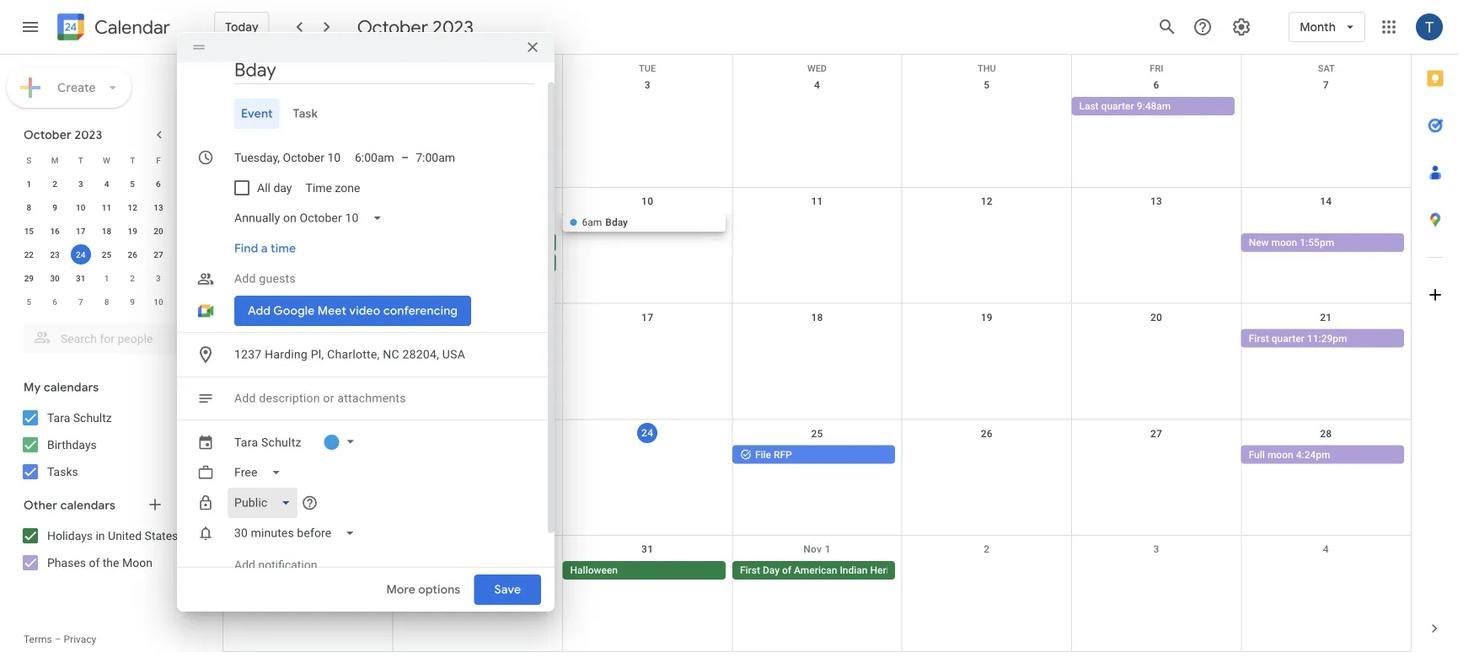 Task type: vqa. For each thing, say whether or not it's contained in the screenshot.
row containing 22
yes



Task type: describe. For each thing, give the bounding box(es) containing it.
31 for 1
[[76, 273, 86, 283]]

nov 1
[[804, 544, 831, 556]]

november 2 element
[[122, 268, 143, 288]]

1:55pm
[[1300, 237, 1335, 249]]

1 vertical spatial –
[[55, 634, 61, 646]]

row containing 5
[[16, 290, 197, 314]]

s
[[26, 155, 32, 165]]

21 element
[[174, 221, 194, 241]]

28204,
[[403, 347, 439, 361]]

birthdays
[[47, 438, 97, 452]]

1 vertical spatial october
[[24, 127, 72, 142]]

17 inside october 2023 grid
[[76, 226, 86, 236]]

american
[[794, 565, 837, 577]]

25 element
[[97, 244, 117, 265]]

november 1 element
[[97, 268, 117, 288]]

16 element
[[45, 221, 65, 241]]

heritage
[[870, 565, 909, 577]]

10 inside 'element'
[[154, 297, 163, 307]]

row containing sun
[[223, 55, 1411, 74]]

first day of american indian heritage month button
[[732, 562, 941, 580]]

all
[[257, 181, 271, 195]]

add for add guests
[[234, 271, 256, 285]]

guests
[[259, 271, 296, 285]]

november 3 element
[[148, 268, 169, 288]]

time zone button
[[299, 172, 367, 203]]

terms – privacy
[[24, 634, 96, 646]]

6 for oct 1
[[1154, 79, 1160, 91]]

row containing 31
[[223, 536, 1411, 652]]

my
[[24, 380, 41, 395]]

1 horizontal spatial tab list
[[1412, 55, 1458, 605]]

29
[[24, 273, 34, 283]]

tara inside my calendars list
[[47, 411, 70, 425]]

find a time button
[[228, 233, 303, 263]]

30 element
[[45, 268, 65, 288]]

add for add notification
[[234, 558, 255, 572]]

calendar heading
[[91, 16, 170, 39]]

november 6 element
[[45, 292, 65, 312]]

1 horizontal spatial 8
[[104, 297, 109, 307]]

26 inside october 2023 grid
[[128, 250, 137, 260]]

23
[[50, 250, 60, 260]]

1 horizontal spatial 18
[[811, 312, 823, 323]]

last
[[1079, 100, 1099, 112]]

schultz inside my calendars list
[[73, 411, 112, 425]]

1 horizontal spatial 19
[[981, 312, 993, 323]]

today button
[[214, 7, 270, 47]]

month inside first day of american indian heritage month button
[[912, 565, 941, 577]]

4:24pm
[[1296, 449, 1331, 461]]

f
[[156, 155, 161, 165]]

thu
[[978, 63, 996, 74]]

21
[[1320, 312, 1332, 323]]

create
[[57, 80, 96, 95]]

attachments
[[337, 391, 406, 405]]

description
[[259, 391, 320, 405]]

other calendars list
[[3, 523, 209, 577]]

in
[[96, 529, 105, 543]]

first quarter 11:29pm
[[1249, 333, 1348, 344]]

0 vertical spatial –
[[401, 150, 409, 164]]

0 horizontal spatial 2023
[[75, 127, 102, 142]]

indian
[[840, 565, 868, 577]]

1 horizontal spatial 20
[[1151, 312, 1163, 323]]

rfp
[[774, 449, 792, 461]]

row containing 22
[[16, 243, 197, 266]]

14
[[1320, 195, 1332, 207]]

1 horizontal spatial 17
[[642, 312, 654, 323]]

halloween button
[[563, 562, 726, 580]]

event
[[241, 106, 273, 121]]

holidays
[[47, 529, 93, 543]]

november 8 element
[[97, 292, 117, 312]]

november 7 element
[[71, 292, 91, 312]]

to element
[[401, 150, 409, 164]]

other calendars
[[24, 498, 116, 513]]

add other calendars image
[[147, 497, 164, 513]]

15 inside october 2023 grid
[[24, 226, 34, 236]]

1 horizontal spatial tara
[[234, 435, 258, 449]]

file rfp button
[[732, 445, 895, 464]]

oct
[[296, 79, 312, 91]]

1 vertical spatial 9
[[130, 297, 135, 307]]

task
[[293, 106, 318, 121]]

sun
[[299, 63, 317, 74]]

row containing s
[[16, 148, 197, 172]]

find a time
[[234, 241, 296, 256]]

united
[[108, 529, 142, 543]]

5 for oct 1
[[984, 79, 990, 91]]

1 vertical spatial october 2023
[[24, 127, 102, 142]]

last quarter 9:48am button
[[1072, 97, 1235, 115]]

2 inside november 2 element
[[130, 273, 135, 283]]

2 horizontal spatial 4
[[1323, 544, 1329, 556]]

1 vertical spatial tara schultz
[[234, 435, 302, 449]]

11 element
[[97, 197, 117, 217]]

1237 harding pl, charlotte, nc 28204, usa
[[234, 347, 465, 361]]

moon for new
[[1272, 237, 1298, 249]]

full
[[1249, 449, 1265, 461]]

6 for 1
[[156, 179, 161, 189]]

full moon 4:24pm
[[1249, 449, 1331, 461]]

7 inside 'element'
[[78, 297, 83, 307]]

new moon 1:55pm
[[1249, 237, 1335, 249]]

2 vertical spatial 5
[[27, 297, 31, 307]]

november 4 element
[[174, 268, 194, 288]]

12 for october 2023
[[128, 202, 137, 212]]

nc
[[383, 347, 399, 361]]

add notification
[[234, 558, 317, 572]]

row containing 8
[[16, 196, 197, 219]]

calendar
[[94, 16, 170, 39]]

13 element
[[148, 197, 169, 217]]

find
[[234, 241, 258, 256]]

calendars for other calendars
[[60, 498, 116, 513]]

time
[[306, 181, 332, 195]]

0 horizontal spatial 9
[[52, 202, 57, 212]]

0 vertical spatial 8
[[27, 202, 31, 212]]

28 element
[[174, 244, 194, 265]]

my calendars button
[[3, 374, 209, 401]]

w
[[103, 155, 110, 165]]

new
[[1249, 237, 1269, 249]]

new moon 1:55pm button
[[1241, 233, 1404, 252]]

19 element
[[122, 221, 143, 241]]

usa
[[442, 347, 465, 361]]

charlotte,
[[327, 347, 380, 361]]

1 down s
[[27, 179, 31, 189]]

1 horizontal spatial 22
[[302, 428, 314, 440]]

tara schultz inside my calendars list
[[47, 411, 112, 425]]

calendar element
[[54, 10, 170, 47]]

0 vertical spatial 7
[[1323, 79, 1329, 91]]

time zone
[[306, 181, 360, 195]]

1237
[[234, 347, 262, 361]]

1 vertical spatial 26
[[981, 428, 993, 440]]

14 element
[[174, 197, 194, 217]]

event button
[[234, 98, 280, 129]]

30
[[50, 273, 60, 283]]

1 horizontal spatial 27
[[1151, 428, 1163, 440]]

quarter for 11:29pm
[[1272, 333, 1305, 344]]

zone
[[335, 181, 360, 195]]

26 element
[[122, 244, 143, 265]]

Start time text field
[[355, 147, 395, 167]]

task button
[[286, 98, 325, 129]]

first day of american indian heritage month
[[740, 565, 941, 577]]

file
[[755, 449, 771, 461]]



Task type: locate. For each thing, give the bounding box(es) containing it.
november 5 element
[[19, 292, 39, 312]]

of left the
[[89, 556, 100, 570]]

full moon 4:24pm button
[[1241, 445, 1404, 464]]

16 inside row group
[[50, 226, 60, 236]]

all day
[[257, 181, 292, 195]]

9:48am
[[1137, 100, 1171, 112]]

privacy link
[[64, 634, 96, 646]]

calendars right the my
[[44, 380, 99, 395]]

0 vertical spatial 2023
[[433, 15, 474, 39]]

first for first day of american indian heritage month
[[740, 565, 760, 577]]

first quarter 11:29pm button
[[1241, 329, 1404, 348]]

1 horizontal spatial 31
[[642, 544, 654, 556]]

0 horizontal spatial 31
[[76, 273, 86, 283]]

0 vertical spatial 25
[[102, 250, 111, 260]]

24
[[76, 250, 86, 260], [642, 427, 654, 439]]

23 element
[[45, 244, 65, 265]]

1 horizontal spatial quarter
[[1272, 333, 1305, 344]]

24 inside cell
[[76, 250, 86, 260]]

my calendars
[[24, 380, 99, 395]]

25 up file rfp button on the right bottom of page
[[811, 428, 823, 440]]

1 vertical spatial quarter
[[1272, 333, 1305, 344]]

month inside month dropdown button
[[1300, 19, 1336, 35]]

15 up pl,
[[302, 312, 314, 323]]

schultz down my calendars dropdown button
[[73, 411, 112, 425]]

moon right new
[[1272, 237, 1298, 249]]

1 horizontal spatial 26
[[981, 428, 993, 440]]

2
[[475, 79, 481, 91], [52, 179, 57, 189], [130, 273, 135, 283], [984, 544, 990, 556]]

schultz down description
[[261, 435, 302, 449]]

7 down sat
[[1323, 79, 1329, 91]]

1 vertical spatial 22
[[302, 428, 314, 440]]

moon
[[1272, 237, 1298, 249], [1268, 449, 1294, 461]]

november 10 element
[[148, 292, 169, 312]]

1 add from the top
[[234, 271, 256, 285]]

my calendars list
[[3, 405, 209, 486]]

tara schultz down description
[[234, 435, 302, 449]]

5 down thu
[[984, 79, 990, 91]]

22 inside october 2023 grid
[[24, 250, 34, 260]]

calendars
[[44, 380, 99, 395], [60, 498, 116, 513]]

row
[[223, 55, 1411, 74], [223, 72, 1411, 188], [16, 148, 197, 172], [16, 172, 197, 196], [223, 188, 1411, 304], [16, 196, 197, 219], [16, 219, 197, 243], [16, 243, 197, 266], [16, 266, 197, 290], [16, 290, 197, 314], [223, 304, 1411, 420], [223, 420, 1411, 536], [223, 536, 1411, 652]]

Add title and time text field
[[234, 57, 534, 82]]

november 9 element
[[122, 292, 143, 312]]

0 vertical spatial 15
[[24, 226, 34, 236]]

first left day on the right bottom of page
[[740, 565, 760, 577]]

1 vertical spatial 5
[[130, 179, 135, 189]]

states
[[145, 529, 178, 543]]

privacy
[[64, 634, 96, 646]]

quarter left 11:29pm
[[1272, 333, 1305, 344]]

1 right nov
[[825, 544, 831, 556]]

1 vertical spatial 24
[[642, 427, 654, 439]]

first
[[1249, 333, 1269, 344], [740, 565, 760, 577]]

31 for nov 1
[[642, 544, 654, 556]]

18 element
[[97, 221, 117, 241]]

1 vertical spatial 27
[[1151, 428, 1163, 440]]

7
[[1323, 79, 1329, 91], [78, 297, 83, 307]]

0 vertical spatial october 2023
[[357, 15, 474, 39]]

calendars up in
[[60, 498, 116, 513]]

quarter
[[1101, 100, 1134, 112], [1272, 333, 1305, 344]]

1 horizontal spatial 24
[[642, 427, 654, 439]]

10 for october 2023
[[76, 202, 86, 212]]

0 horizontal spatial 6
[[52, 297, 57, 307]]

0 horizontal spatial 5
[[27, 297, 31, 307]]

1 horizontal spatial october 2023
[[357, 15, 474, 39]]

or
[[323, 391, 334, 405]]

october 2023 grid
[[16, 148, 197, 314]]

october 2023 up m
[[24, 127, 102, 142]]

of right day on the right bottom of page
[[782, 565, 792, 577]]

12 element
[[122, 197, 143, 217]]

pl,
[[311, 347, 324, 361]]

day
[[763, 565, 780, 577]]

9 up 16 element
[[52, 202, 57, 212]]

first for first quarter 11:29pm
[[1249, 333, 1269, 344]]

22 down the add description or attachments
[[302, 428, 314, 440]]

nov
[[804, 544, 822, 556]]

1 inside november 1 element
[[104, 273, 109, 283]]

8 up the 15 element
[[27, 202, 31, 212]]

4 inside october 2023 grid
[[104, 179, 109, 189]]

25 up november 1 element
[[102, 250, 111, 260]]

12 for sun
[[981, 195, 993, 207]]

0 horizontal spatial 20
[[154, 226, 163, 236]]

t left w
[[78, 155, 83, 165]]

0 horizontal spatial 24
[[76, 250, 86, 260]]

1 vertical spatial 4
[[104, 179, 109, 189]]

tab list
[[1412, 55, 1458, 605], [191, 98, 534, 129]]

add description or attachments
[[234, 391, 406, 405]]

m
[[51, 155, 59, 165]]

0 horizontal spatial 18
[[102, 226, 111, 236]]

row containing 10
[[223, 188, 1411, 304]]

0 vertical spatial october
[[357, 15, 428, 39]]

0 horizontal spatial schultz
[[73, 411, 112, 425]]

t left f
[[130, 155, 135, 165]]

month up sat
[[1300, 19, 1336, 35]]

1 vertical spatial 19
[[981, 312, 993, 323]]

17
[[76, 226, 86, 236], [642, 312, 654, 323]]

of inside button
[[782, 565, 792, 577]]

22
[[24, 250, 34, 260], [302, 428, 314, 440]]

1 horizontal spatial 10
[[154, 297, 163, 307]]

10 for sun
[[642, 195, 654, 207]]

wed
[[808, 63, 827, 74]]

– right 'start time' text field
[[401, 150, 409, 164]]

7 down 31 element
[[78, 297, 83, 307]]

2 horizontal spatial 6
[[1154, 79, 1160, 91]]

october up add title and time text field
[[357, 15, 428, 39]]

tara schultz up birthdays on the left of the page
[[47, 411, 112, 425]]

3 inside "element"
[[156, 273, 161, 283]]

5
[[984, 79, 990, 91], [130, 179, 135, 189], [27, 297, 31, 307]]

0 horizontal spatial first
[[740, 565, 760, 577]]

october up m
[[24, 127, 72, 142]]

2023
[[433, 15, 474, 39], [75, 127, 102, 142]]

0 vertical spatial schultz
[[73, 411, 112, 425]]

quarter right last
[[1101, 100, 1134, 112]]

5 for 1
[[130, 179, 135, 189]]

Start date text field
[[234, 147, 341, 167]]

add down find at the top left of page
[[234, 271, 256, 285]]

24 cell
[[68, 243, 94, 266]]

a
[[261, 241, 268, 256]]

add inside dropdown button
[[234, 271, 256, 285]]

11
[[811, 195, 823, 207], [102, 202, 111, 212]]

31 up halloween "button"
[[642, 544, 654, 556]]

october 2023 up add title and time text field
[[357, 15, 474, 39]]

12
[[981, 195, 993, 207], [128, 202, 137, 212]]

27 inside october 2023 grid
[[154, 250, 163, 260]]

2 vertical spatial 6
[[52, 297, 57, 307]]

mon
[[467, 63, 488, 74]]

1 horizontal spatial month
[[1300, 19, 1336, 35]]

31 element
[[71, 268, 91, 288]]

calendars inside my calendars dropdown button
[[44, 380, 99, 395]]

0 vertical spatial add
[[234, 271, 256, 285]]

0 vertical spatial month
[[1300, 19, 1336, 35]]

1 vertical spatial 7
[[78, 297, 83, 307]]

18
[[102, 226, 111, 236], [811, 312, 823, 323]]

1 vertical spatial 6
[[156, 179, 161, 189]]

october 2023
[[357, 15, 474, 39], [24, 127, 102, 142]]

cell
[[223, 97, 393, 117], [393, 97, 563, 117], [563, 97, 732, 117], [732, 97, 902, 117], [902, 97, 1072, 117], [1242, 97, 1411, 117], [223, 213, 393, 274], [393, 213, 563, 274], [732, 213, 902, 274], [902, 213, 1072, 274], [1072, 213, 1242, 274], [223, 329, 393, 350], [393, 329, 563, 350], [563, 329, 732, 350], [732, 329, 902, 350], [902, 329, 1072, 350], [1072, 329, 1242, 350], [223, 445, 393, 466], [393, 445, 563, 466], [563, 445, 732, 466], [902, 445, 1072, 466], [1072, 445, 1242, 466], [223, 562, 393, 582], [393, 562, 563, 582], [902, 562, 1072, 582], [1242, 562, 1411, 582]]

moon inside button
[[1268, 449, 1294, 461]]

first inside first day of american indian heritage month button
[[740, 565, 760, 577]]

18 inside 18 element
[[102, 226, 111, 236]]

1 vertical spatial 25
[[811, 428, 823, 440]]

19
[[128, 226, 137, 236], [981, 312, 993, 323]]

october
[[357, 15, 428, 39], [24, 127, 72, 142]]

8 down november 1 element
[[104, 297, 109, 307]]

1 horizontal spatial t
[[130, 155, 135, 165]]

main drawer image
[[20, 17, 40, 37]]

terms link
[[24, 634, 52, 646]]

0 vertical spatial 26
[[128, 250, 137, 260]]

Search for people text field
[[34, 324, 182, 354]]

0 vertical spatial 18
[[102, 226, 111, 236]]

2023 down create
[[75, 127, 102, 142]]

1 horizontal spatial 4
[[814, 79, 820, 91]]

6 down 30 element at the top of page
[[52, 297, 57, 307]]

31 up november 7 'element' at left
[[76, 273, 86, 283]]

13 for sun
[[1151, 195, 1163, 207]]

17 element
[[71, 221, 91, 241]]

2 horizontal spatial 5
[[984, 79, 990, 91]]

month
[[1300, 19, 1336, 35], [912, 565, 941, 577]]

20 inside row group
[[154, 226, 163, 236]]

moon for full
[[1268, 449, 1294, 461]]

25
[[102, 250, 111, 260], [811, 428, 823, 440]]

27
[[154, 250, 163, 260], [1151, 428, 1163, 440]]

0 horizontal spatial 17
[[76, 226, 86, 236]]

row containing 29
[[16, 266, 197, 290]]

other
[[24, 498, 57, 513]]

1 vertical spatial 16
[[472, 312, 484, 323]]

22 up 29
[[24, 250, 34, 260]]

1 horizontal spatial 15
[[302, 312, 314, 323]]

tara schultz
[[47, 411, 112, 425], [234, 435, 302, 449]]

1 horizontal spatial of
[[782, 565, 792, 577]]

6 down f
[[156, 179, 161, 189]]

1 vertical spatial moon
[[1268, 449, 1294, 461]]

1 horizontal spatial 25
[[811, 428, 823, 440]]

0 horizontal spatial 4
[[104, 179, 109, 189]]

0 vertical spatial tara
[[47, 411, 70, 425]]

settings menu image
[[1232, 17, 1252, 37]]

6
[[1154, 79, 1160, 91], [156, 179, 161, 189], [52, 297, 57, 307]]

add down 1237 at bottom
[[234, 391, 256, 405]]

row group containing 1
[[16, 172, 197, 314]]

2 add from the top
[[234, 391, 256, 405]]

phases
[[47, 556, 86, 570]]

10 element
[[71, 197, 91, 217]]

of inside other calendars list
[[89, 556, 100, 570]]

15 element
[[19, 221, 39, 241]]

1 horizontal spatial 12
[[981, 195, 993, 207]]

1 vertical spatial 31
[[642, 544, 654, 556]]

4 for 1
[[104, 179, 109, 189]]

3 add from the top
[[234, 558, 255, 572]]

first inside button
[[1249, 333, 1269, 344]]

5 down 29 element
[[27, 297, 31, 307]]

last quarter 9:48am
[[1079, 100, 1171, 112]]

None search field
[[0, 317, 209, 354]]

End time text field
[[416, 147, 455, 167]]

1 up the november 8 element
[[104, 273, 109, 283]]

10
[[642, 195, 654, 207], [76, 202, 86, 212], [154, 297, 163, 307]]

month button
[[1289, 7, 1366, 47]]

6 down fri
[[1154, 79, 1160, 91]]

0 horizontal spatial 7
[[78, 297, 83, 307]]

2 t from the left
[[130, 155, 135, 165]]

day
[[273, 181, 292, 195]]

1 t from the left
[[78, 155, 83, 165]]

0 horizontal spatial tab list
[[191, 98, 534, 129]]

6am
[[582, 216, 602, 228]]

create button
[[7, 67, 131, 108]]

1 horizontal spatial october
[[357, 15, 428, 39]]

1 horizontal spatial 2023
[[433, 15, 474, 39]]

1 vertical spatial 18
[[811, 312, 823, 323]]

1237 harding pl, charlotte, nc 28204, usa button
[[228, 339, 534, 370]]

0 horizontal spatial 10
[[76, 202, 86, 212]]

– right the terms
[[55, 634, 61, 646]]

2023 up mon
[[433, 15, 474, 39]]

0 vertical spatial calendars
[[44, 380, 99, 395]]

13 inside 13 element
[[154, 202, 163, 212]]

None field
[[228, 203, 396, 233], [228, 457, 295, 488], [228, 488, 305, 518], [228, 518, 369, 548], [228, 203, 396, 233], [228, 457, 295, 488], [228, 488, 305, 518], [228, 518, 369, 548]]

24, today element
[[71, 244, 91, 265]]

bday
[[606, 216, 628, 228]]

15 up the 22 element
[[24, 226, 34, 236]]

1 horizontal spatial 16
[[472, 312, 484, 323]]

5 up the 12 element at the left top of the page
[[130, 179, 135, 189]]

1 vertical spatial add
[[234, 391, 256, 405]]

7 element
[[174, 174, 194, 194]]

moon
[[122, 556, 152, 570]]

9 down november 2 element
[[130, 297, 135, 307]]

0 horizontal spatial 27
[[154, 250, 163, 260]]

row containing 24
[[223, 420, 1411, 536]]

31
[[76, 273, 86, 283], [642, 544, 654, 556]]

11 for sun
[[811, 195, 823, 207]]

holidays in united states
[[47, 529, 178, 543]]

1 horizontal spatial tara schultz
[[234, 435, 302, 449]]

12 inside october 2023 grid
[[128, 202, 137, 212]]

22 element
[[19, 244, 39, 265]]

add left notification
[[234, 558, 255, 572]]

1 vertical spatial 20
[[1151, 312, 1163, 323]]

0 horizontal spatial of
[[89, 556, 100, 570]]

1 horizontal spatial 9
[[130, 297, 135, 307]]

2 horizontal spatial 10
[[642, 195, 654, 207]]

schultz
[[73, 411, 112, 425], [261, 435, 302, 449]]

1 horizontal spatial –
[[401, 150, 409, 164]]

halloween
[[570, 565, 618, 577]]

16 inside grid
[[472, 312, 484, 323]]

tab list containing event
[[191, 98, 534, 129]]

11 for october 2023
[[102, 202, 111, 212]]

add inside button
[[234, 558, 255, 572]]

saturday column header
[[171, 148, 197, 172]]

harding
[[265, 347, 308, 361]]

1 vertical spatial first
[[740, 565, 760, 577]]

today
[[225, 19, 259, 35]]

0 vertical spatial 20
[[154, 226, 163, 236]]

grid containing oct 1
[[223, 55, 1411, 652]]

0 vertical spatial 17
[[76, 226, 86, 236]]

tasks
[[47, 465, 78, 479]]

add guests button
[[228, 263, 534, 294]]

0 horizontal spatial quarter
[[1101, 100, 1134, 112]]

add
[[234, 271, 256, 285], [234, 391, 256, 405], [234, 558, 255, 572]]

1 vertical spatial month
[[912, 565, 941, 577]]

27 element
[[148, 244, 169, 265]]

0 horizontal spatial october
[[24, 127, 72, 142]]

16
[[50, 226, 60, 236], [472, 312, 484, 323]]

calendars inside other calendars dropdown button
[[60, 498, 116, 513]]

19 inside october 2023 grid
[[128, 226, 137, 236]]

grid
[[223, 55, 1411, 652]]

1 vertical spatial tara
[[234, 435, 258, 449]]

20
[[154, 226, 163, 236], [1151, 312, 1163, 323]]

25 inside october 2023 grid
[[102, 250, 111, 260]]

0 horizontal spatial month
[[912, 565, 941, 577]]

terms
[[24, 634, 52, 646]]

13 for october 2023
[[154, 202, 163, 212]]

month right heritage
[[912, 565, 941, 577]]

1 vertical spatial 2023
[[75, 127, 102, 142]]

0 vertical spatial 16
[[50, 226, 60, 236]]

20 element
[[148, 221, 169, 241]]

oct 1
[[296, 79, 321, 91]]

1 vertical spatial calendars
[[60, 498, 116, 513]]

0 horizontal spatial 15
[[24, 226, 34, 236]]

29 element
[[19, 268, 39, 288]]

1 horizontal spatial 5
[[130, 179, 135, 189]]

the
[[103, 556, 119, 570]]

row containing oct 1
[[223, 72, 1411, 188]]

t
[[78, 155, 83, 165], [130, 155, 135, 165]]

11 inside 11 element
[[102, 202, 111, 212]]

add notification button
[[228, 545, 324, 585]]

first left 11:29pm
[[1249, 333, 1269, 344]]

0 vertical spatial 19
[[128, 226, 137, 236]]

tue
[[639, 63, 656, 74]]

2 vertical spatial add
[[234, 558, 255, 572]]

row containing 1
[[16, 172, 197, 196]]

notification
[[258, 558, 317, 572]]

4 for oct 1
[[814, 79, 820, 91]]

add for add description or attachments
[[234, 391, 256, 405]]

november 11 element
[[174, 292, 194, 312]]

0 horizontal spatial –
[[55, 634, 61, 646]]

1 vertical spatial 8
[[104, 297, 109, 307]]

1 vertical spatial schultz
[[261, 435, 302, 449]]

31 inside october 2023 grid
[[76, 273, 86, 283]]

moon right full
[[1268, 449, 1294, 461]]

quarter for 9:48am
[[1101, 100, 1134, 112]]

0 vertical spatial 27
[[154, 250, 163, 260]]

tara
[[47, 411, 70, 425], [234, 435, 258, 449]]

0 vertical spatial moon
[[1272, 237, 1298, 249]]

sat
[[1318, 63, 1335, 74]]

1 horizontal spatial 6
[[156, 179, 161, 189]]

1 vertical spatial 15
[[302, 312, 314, 323]]

6am bday
[[582, 216, 628, 228]]

calendars for my calendars
[[44, 380, 99, 395]]

phases of the moon
[[47, 556, 152, 570]]

moon inside button
[[1272, 237, 1298, 249]]

row group
[[16, 172, 197, 314]]

1 right oct
[[315, 79, 321, 91]]



